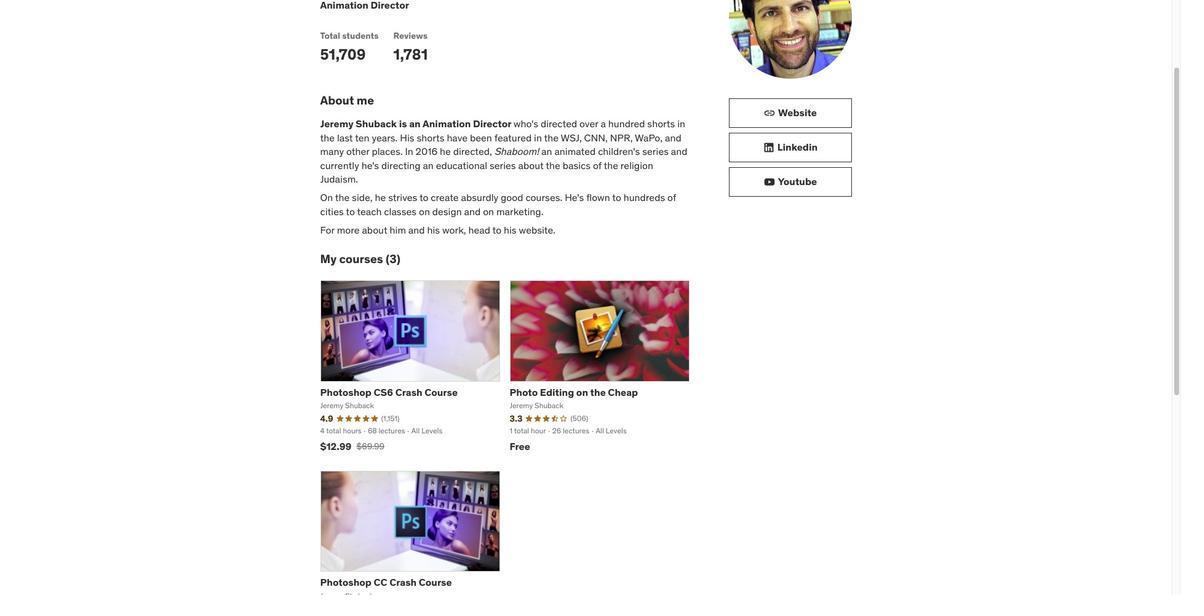 Task type: locate. For each thing, give the bounding box(es) containing it.
levels for the
[[606, 427, 627, 436]]

years.
[[372, 132, 398, 144]]

absurdly
[[461, 192, 498, 204]]

1 horizontal spatial levels
[[606, 427, 627, 436]]

all levels right 26 lectures
[[596, 427, 627, 436]]

my courses (3)
[[320, 251, 401, 266]]

all right 26 lectures
[[596, 427, 604, 436]]

small image left youtube
[[763, 176, 776, 188]]

basics
[[563, 159, 591, 171]]

shuback up hours
[[345, 401, 374, 410]]

0 horizontal spatial total
[[326, 427, 341, 436]]

classes
[[384, 205, 417, 218]]

1,781
[[394, 45, 428, 64]]

him
[[390, 224, 406, 236]]

1 all from the left
[[412, 427, 420, 436]]

1 horizontal spatial shuback
[[535, 401, 564, 410]]

levels right the 68 lectures
[[422, 427, 443, 436]]

create
[[431, 192, 459, 204]]

and right series
[[671, 145, 688, 158]]

in down the who's
[[534, 132, 542, 144]]

0 horizontal spatial all levels
[[412, 427, 443, 436]]

1 vertical spatial crash
[[390, 577, 417, 589]]

flown
[[586, 192, 610, 204]]

all levels
[[412, 427, 443, 436], [596, 427, 627, 436]]

51,709
[[320, 45, 366, 64]]

photoshop cs6 crash course jeremy shuback
[[320, 386, 458, 410]]

cs6
[[374, 386, 393, 398]]

lectures down 1151 reviews element
[[379, 427, 405, 436]]

who's
[[514, 118, 538, 130]]

photoshop cs6 crash course link
[[320, 386, 458, 398]]

the up many
[[320, 132, 335, 144]]

0 horizontal spatial levels
[[422, 427, 443, 436]]

0 horizontal spatial shuback
[[345, 401, 374, 410]]

course right cs6
[[425, 386, 458, 398]]

2 all from the left
[[596, 427, 604, 436]]

1 horizontal spatial all levels
[[596, 427, 627, 436]]

1 jeremy from the left
[[320, 401, 343, 410]]

of down "animated children's"
[[593, 159, 602, 171]]

on right editing
[[576, 386, 588, 398]]

he's
[[362, 159, 379, 171]]

levels down cheap
[[606, 427, 627, 436]]

0 horizontal spatial an
[[409, 118, 421, 130]]

1 horizontal spatial lectures
[[563, 427, 590, 436]]

1 levels from the left
[[422, 427, 443, 436]]

cities
[[320, 205, 344, 218]]

of
[[593, 159, 602, 171], [668, 192, 676, 204]]

1 horizontal spatial jeremy
[[510, 401, 533, 410]]

2 total from the left
[[514, 427, 529, 436]]

2 horizontal spatial on
[[576, 386, 588, 398]]

course for photoshop cc crash course
[[419, 577, 452, 589]]

0 horizontal spatial in
[[534, 132, 542, 144]]

shorts
[[647, 118, 675, 130], [417, 132, 445, 144]]

1 lectures from the left
[[379, 427, 405, 436]]

total right "4"
[[326, 427, 341, 436]]

for
[[320, 224, 335, 236]]

more
[[337, 224, 360, 236]]

1 photoshop from the top
[[320, 386, 372, 398]]

and down absurdly at the top left
[[464, 205, 481, 218]]

jeremy shuback is an animation director
[[320, 118, 514, 130]]

the left cheap
[[590, 386, 606, 398]]

shuback
[[345, 401, 374, 410], [535, 401, 564, 410]]

0 horizontal spatial on
[[419, 205, 430, 218]]

lectures down 506 reviews element
[[563, 427, 590, 436]]

jeremy down photo
[[510, 401, 533, 410]]

0 vertical spatial photoshop
[[320, 386, 372, 398]]

on up and his
[[419, 205, 430, 218]]

1 shuback from the left
[[345, 401, 374, 410]]

photoshop left cc
[[320, 577, 372, 589]]

photoshop
[[320, 386, 372, 398], [320, 577, 372, 589]]

all levels right the 68 lectures
[[412, 427, 443, 436]]

small image left website
[[764, 107, 776, 119]]

to right flown
[[612, 192, 621, 204]]

0 horizontal spatial of
[[593, 159, 602, 171]]

0 horizontal spatial shorts
[[417, 132, 445, 144]]

small image left the linkedin
[[763, 142, 775, 154]]

1 vertical spatial small image
[[763, 142, 775, 154]]

teach
[[357, 205, 382, 218]]

$69.99
[[357, 441, 385, 452]]

0 horizontal spatial about
[[362, 224, 387, 236]]

crash right cs6
[[395, 386, 422, 398]]

youtube
[[778, 176, 817, 188]]

an right is
[[409, 118, 421, 130]]

1 all levels from the left
[[412, 427, 443, 436]]

total for photo
[[514, 427, 529, 436]]

on inside photo editing on the cheap jeremy shuback
[[576, 386, 588, 398]]

jeremy up 4.9
[[320, 401, 343, 410]]

shuback down editing
[[535, 401, 564, 410]]

and up series
[[665, 132, 682, 144]]

(3)
[[386, 251, 401, 266]]

youtube link
[[729, 167, 852, 197]]

crash
[[395, 386, 422, 398], [390, 577, 417, 589]]

2 vertical spatial and
[[464, 205, 481, 218]]

who's directed over a hundred shorts in the last ten years. his shorts have been featured in the wsj, cnn, npr, wapo, and many other places. in 2016 he directed,
[[320, 118, 685, 158]]

the
[[320, 132, 335, 144], [544, 132, 559, 144], [546, 159, 560, 171], [604, 159, 618, 171], [335, 192, 350, 204], [590, 386, 606, 398]]

the left basics
[[546, 159, 560, 171]]

to
[[420, 192, 429, 204], [612, 192, 621, 204], [346, 205, 355, 218]]

1 vertical spatial and
[[671, 145, 688, 158]]

(1,151)
[[381, 414, 400, 423]]

about down shaboom!
[[518, 159, 544, 171]]

2 photoshop from the top
[[320, 577, 372, 589]]

shuback inside photo editing on the cheap jeremy shuback
[[535, 401, 564, 410]]

featured
[[494, 132, 532, 144]]

photo
[[510, 386, 538, 398]]

levels
[[422, 427, 443, 436], [606, 427, 627, 436]]

reviews
[[394, 30, 428, 41]]

0 vertical spatial course
[[425, 386, 458, 398]]

small image inside youtube link
[[763, 176, 776, 188]]

1 horizontal spatial about
[[518, 159, 544, 171]]

in
[[678, 118, 685, 130], [534, 132, 542, 144]]

total
[[326, 427, 341, 436], [514, 427, 529, 436]]

in right hundred
[[678, 118, 685, 130]]

photoshop cc crash course
[[320, 577, 452, 589]]

photoshop for photoshop cc crash course
[[320, 577, 372, 589]]

2 jeremy from the left
[[510, 401, 533, 410]]

2 lectures from the left
[[563, 427, 590, 436]]

small image inside website link
[[764, 107, 776, 119]]

0 vertical spatial in
[[678, 118, 685, 130]]

course inside photoshop cs6 crash course jeremy shuback
[[425, 386, 458, 398]]

0 vertical spatial small image
[[764, 107, 776, 119]]

68 lectures
[[368, 427, 405, 436]]

on down absurdly at the top left
[[483, 205, 494, 218]]

directing an
[[381, 159, 434, 171]]

all levels for the
[[596, 427, 627, 436]]

linkedin link
[[729, 133, 852, 162]]

crash inside photoshop cs6 crash course jeremy shuback
[[395, 386, 422, 398]]

1 horizontal spatial of
[[668, 192, 676, 204]]

1 vertical spatial course
[[419, 577, 452, 589]]

1151 reviews element
[[381, 414, 400, 424]]

to down side,
[[346, 205, 355, 218]]

0 horizontal spatial jeremy
[[320, 401, 343, 410]]

about inside the an animated children's series and currently he's directing an educational series about the basics of the religion judaism.
[[518, 159, 544, 171]]

0 vertical spatial and
[[665, 132, 682, 144]]

jeremy shuback
[[320, 118, 397, 130]]

1 vertical spatial an
[[541, 145, 552, 158]]

of inside the an animated children's series and currently he's directing an educational series about the basics of the religion judaism.
[[593, 159, 602, 171]]

1 horizontal spatial all
[[596, 427, 604, 436]]

shorts up 2016
[[417, 132, 445, 144]]

shorts up wapo,
[[647, 118, 675, 130]]

and inside the an animated children's series and currently he's directing an educational series about the basics of the religion judaism.
[[671, 145, 688, 158]]

0 vertical spatial of
[[593, 159, 602, 171]]

2016
[[416, 145, 438, 158]]

about down teach
[[362, 224, 387, 236]]

courses
[[339, 251, 383, 266]]

cheap
[[608, 386, 638, 398]]

1 vertical spatial about
[[362, 224, 387, 236]]

26 lectures
[[552, 427, 590, 436]]

directed over
[[541, 118, 598, 130]]

1 horizontal spatial in
[[678, 118, 685, 130]]

to left create
[[420, 192, 429, 204]]

26
[[552, 427, 561, 436]]

photoshop inside photoshop cs6 crash course jeremy shuback
[[320, 386, 372, 398]]

the inside photo editing on the cheap jeremy shuback
[[590, 386, 606, 398]]

cnn,
[[584, 132, 608, 144]]

course right cc
[[419, 577, 452, 589]]

in
[[405, 145, 413, 158]]

the right on
[[335, 192, 350, 204]]

2 all levels from the left
[[596, 427, 627, 436]]

lectures
[[379, 427, 405, 436], [563, 427, 590, 436]]

2 shuback from the left
[[535, 401, 564, 410]]

small image
[[764, 107, 776, 119], [763, 142, 775, 154], [763, 176, 776, 188]]

total right 1
[[514, 427, 529, 436]]

all
[[412, 427, 420, 436], [596, 427, 604, 436]]

npr,
[[610, 132, 633, 144]]

1 vertical spatial photoshop
[[320, 577, 372, 589]]

hundred
[[608, 118, 645, 130]]

animation
[[423, 118, 471, 130]]

1 horizontal spatial an
[[541, 145, 552, 158]]

0 vertical spatial about
[[518, 159, 544, 171]]

1 vertical spatial of
[[668, 192, 676, 204]]

0 vertical spatial crash
[[395, 386, 422, 398]]

small image inside linkedin link
[[763, 142, 775, 154]]

and inside who's directed over a hundred shorts in the last ten years. his shorts have been featured in the wsj, cnn, npr, wapo, and many other places. in 2016 he directed,
[[665, 132, 682, 144]]

hundreds
[[624, 192, 665, 204]]

the down "animated children's"
[[604, 159, 618, 171]]

crash right cc
[[390, 577, 417, 589]]

photoshop up 4.9
[[320, 386, 372, 398]]

of right hundreds
[[668, 192, 676, 204]]

jeremy
[[320, 401, 343, 410], [510, 401, 533, 410]]

ten
[[355, 132, 370, 144]]

1 horizontal spatial shorts
[[647, 118, 675, 130]]

2 levels from the left
[[606, 427, 627, 436]]

an down directed over at top
[[541, 145, 552, 158]]

2 vertical spatial small image
[[763, 176, 776, 188]]

1 vertical spatial in
[[534, 132, 542, 144]]

0 horizontal spatial lectures
[[379, 427, 405, 436]]

1 total from the left
[[326, 427, 341, 436]]

photo editing on the cheap jeremy shuback
[[510, 386, 638, 410]]

all right the 68 lectures
[[412, 427, 420, 436]]

0 horizontal spatial all
[[412, 427, 420, 436]]

1 horizontal spatial total
[[514, 427, 529, 436]]

about
[[518, 159, 544, 171], [362, 224, 387, 236]]

photoshop cc crash course link
[[320, 577, 452, 589]]



Task type: describe. For each thing, give the bounding box(es) containing it.
and inside on the side, he strives to create absurdly good courses. he's flown to hundreds of cities to teach classes on design and on marketing.
[[464, 205, 481, 218]]

68
[[368, 427, 377, 436]]

$12.99 $69.99
[[320, 441, 385, 453]]

animated children's
[[555, 145, 640, 158]]

(506)
[[571, 414, 588, 423]]

places.
[[372, 145, 403, 158]]

and his
[[408, 224, 440, 236]]

total
[[320, 30, 340, 41]]

1
[[510, 427, 513, 436]]

website
[[778, 107, 817, 119]]

small image for youtube
[[763, 176, 776, 188]]

levels for course
[[422, 427, 443, 436]]

he's
[[565, 192, 584, 204]]

currently
[[320, 159, 359, 171]]

0 vertical spatial shorts
[[647, 118, 675, 130]]

0 horizontal spatial to
[[346, 205, 355, 218]]

1 vertical spatial shorts
[[417, 132, 445, 144]]

been
[[470, 132, 492, 144]]

hours
[[343, 427, 362, 436]]

about
[[320, 93, 354, 107]]

a
[[601, 118, 606, 130]]

crash for cs6
[[395, 386, 422, 398]]

lectures for editing
[[563, 427, 590, 436]]

side,
[[352, 192, 373, 204]]

jeremy shuback image
[[729, 0, 852, 79]]

courses.
[[526, 192, 563, 204]]

marketing.
[[496, 205, 544, 218]]

total for photoshop
[[326, 427, 341, 436]]

3.3
[[510, 413, 523, 424]]

1 horizontal spatial to
[[420, 192, 429, 204]]

the left 'wsj,' on the top left
[[544, 132, 559, 144]]

of inside on the side, he strives to create absurdly good courses. he's flown to hundreds of cities to teach classes on design and on marketing.
[[668, 192, 676, 204]]

course for photoshop cs6 crash course jeremy shuback
[[425, 386, 458, 398]]

$12.99
[[320, 441, 352, 453]]

head
[[469, 224, 490, 236]]

educational series
[[436, 159, 516, 171]]

small image for linkedin
[[763, 142, 775, 154]]

linkedin
[[778, 141, 818, 153]]

hour
[[531, 427, 546, 436]]

is
[[399, 118, 407, 130]]

2 horizontal spatial to
[[612, 192, 621, 204]]

design
[[432, 205, 462, 218]]

the inside on the side, he strives to create absurdly good courses. he's flown to hundreds of cities to teach classes on design and on marketing.
[[335, 192, 350, 204]]

he strives
[[375, 192, 417, 204]]

jeremy inside photo editing on the cheap jeremy shuback
[[510, 401, 533, 410]]

last
[[337, 132, 353, 144]]

good
[[501, 192, 523, 204]]

many
[[320, 145, 344, 158]]

506 reviews element
[[571, 414, 588, 424]]

an animated children's series and currently he's directing an educational series about the basics of the religion judaism.
[[320, 145, 688, 185]]

for more about him and his work, head to his website.
[[320, 224, 556, 236]]

all levels for course
[[412, 427, 443, 436]]

editing
[[540, 386, 574, 398]]

small image for website
[[764, 107, 776, 119]]

all for course
[[412, 427, 420, 436]]

his
[[400, 132, 414, 144]]

website.
[[519, 224, 556, 236]]

religion
[[621, 159, 653, 171]]

an inside the an animated children's series and currently he's directing an educational series about the basics of the religion judaism.
[[541, 145, 552, 158]]

on the side, he strives to create absurdly good courses. he's flown to hundreds of cities to teach classes on design and on marketing.
[[320, 192, 676, 218]]

reviews 1,781
[[394, 30, 428, 64]]

total students 51,709
[[320, 30, 379, 64]]

students
[[342, 30, 379, 41]]

crash for cc
[[390, 577, 417, 589]]

1 horizontal spatial on
[[483, 205, 494, 218]]

about me
[[320, 93, 374, 107]]

website link
[[729, 98, 852, 128]]

shaboom!
[[494, 145, 541, 158]]

1 total hour
[[510, 427, 546, 436]]

lectures for cs6
[[379, 427, 405, 436]]

0 vertical spatial an
[[409, 118, 421, 130]]

photoshop for photoshop cs6 crash course jeremy shuback
[[320, 386, 372, 398]]

directed,
[[453, 145, 492, 158]]

my
[[320, 251, 337, 266]]

judaism.
[[320, 173, 358, 185]]

shuback inside photoshop cs6 crash course jeremy shuback
[[345, 401, 374, 410]]

director
[[473, 118, 511, 130]]

4 total hours
[[320, 427, 362, 436]]

4.9
[[320, 413, 333, 424]]

to his
[[493, 224, 517, 236]]

jeremy inside photoshop cs6 crash course jeremy shuback
[[320, 401, 343, 410]]

on
[[320, 192, 333, 204]]

free
[[510, 441, 530, 453]]

4
[[320, 427, 325, 436]]

have
[[447, 132, 468, 144]]

work,
[[442, 224, 466, 236]]

wapo,
[[635, 132, 663, 144]]

series
[[642, 145, 669, 158]]

me
[[357, 93, 374, 107]]

photo editing on the cheap link
[[510, 386, 638, 398]]

other
[[346, 145, 370, 158]]

wsj,
[[561, 132, 582, 144]]

all for the
[[596, 427, 604, 436]]



Task type: vqa. For each thing, say whether or not it's contained in the screenshot.
1151 REVIEWS element at the left bottom
yes



